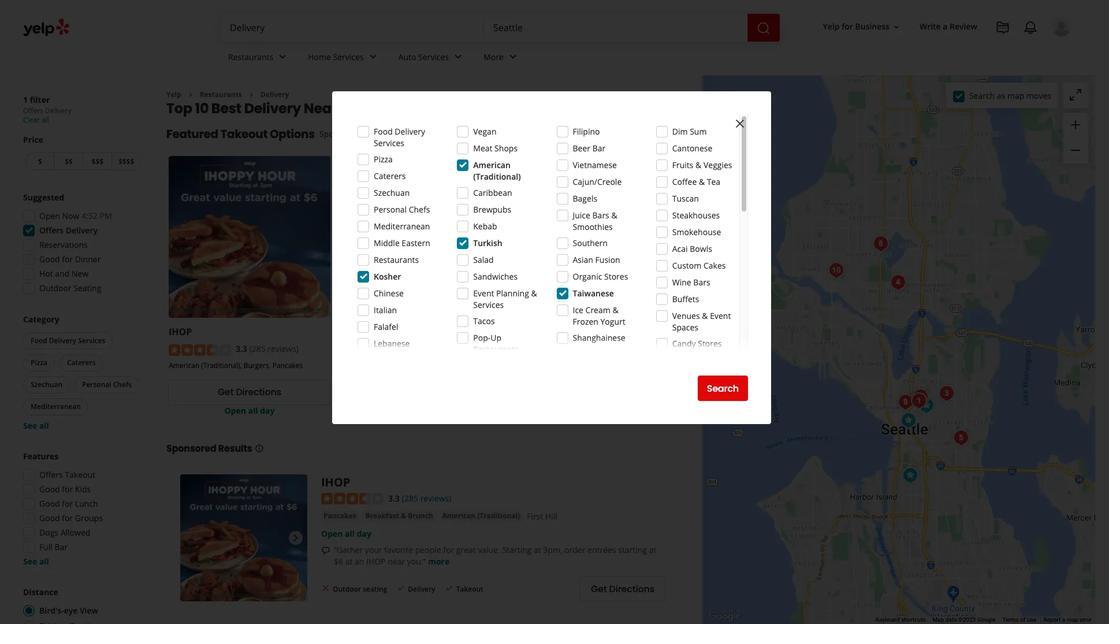 Task type: vqa. For each thing, say whether or not it's contained in the screenshot.
W.
no



Task type: describe. For each thing, give the bounding box(es) containing it.
& left the tea
[[699, 176, 705, 187]]

washington
[[395, 99, 481, 118]]

coffee
[[673, 176, 697, 187]]

dad bod image
[[1003, 619, 1026, 624]]

review
[[950, 21, 978, 32]]

reviews) inside (285 reviews) link
[[421, 493, 452, 504]]

open now 4:52 pm
[[39, 210, 112, 221]]

bowls
[[690, 243, 713, 254]]

options
[[270, 126, 315, 142]]

& inside ice cream & frozen yogurt
[[613, 305, 619, 316]]

tacos
[[474, 316, 495, 327]]

middle eastern
[[374, 238, 431, 249]]

reviews inside pizza hut 44 reviews
[[350, 344, 374, 353]]

yelp link
[[166, 90, 181, 99]]

write a review
[[920, 21, 978, 32]]

pop-up restaurants
[[474, 332, 519, 355]]

dumpling the noodle image
[[887, 271, 910, 294]]

restaurants inside business categories element
[[228, 51, 274, 62]]

good for good for kids
[[39, 484, 60, 495]]

beer
[[573, 143, 591, 154]]

as
[[998, 90, 1006, 101]]

10
[[195, 99, 209, 118]]

for for business
[[842, 21, 854, 32]]

(traditional) inside search dialog
[[474, 171, 521, 182]]

keyboard shortcuts
[[876, 617, 926, 623]]

map for error
[[1068, 617, 1079, 623]]

0 vertical spatial day
[[260, 405, 275, 416]]

and
[[55, 268, 70, 279]]

personal inside search dialog
[[374, 204, 407, 215]]

1 horizontal spatial at
[[534, 545, 542, 556]]

dough zone - seattle downtown pine st. image
[[895, 390, 918, 414]]

(traditional) inside 'button'
[[478, 511, 520, 521]]

auto services
[[399, 51, 449, 62]]

breakfast & brunch button
[[363, 511, 436, 522]]

price group
[[23, 134, 143, 173]]

delivery down 'open now 4:52 pm'
[[66, 225, 98, 236]]

tea
[[707, 176, 721, 187]]

bars for wine
[[694, 277, 711, 288]]

salad
[[474, 254, 494, 265]]

keyboard shortcuts button
[[876, 616, 926, 624]]

entrées
[[588, 545, 617, 556]]

biang biang noodles image
[[908, 389, 931, 412]]

shortcuts
[[902, 617, 926, 623]]

& inside juice bars & smoothies
[[612, 210, 618, 221]]

(traditional),
[[201, 361, 242, 370]]

slideshow element
[[180, 474, 308, 602]]

candy
[[673, 338, 696, 349]]

american (traditional) link
[[440, 511, 523, 522]]

more
[[484, 51, 504, 62]]

chinese
[[374, 288, 404, 299]]

report a map error
[[1044, 617, 1093, 623]]

1 vertical spatial restaurants link
[[200, 90, 242, 99]]

3.3 for 3.3 (285 reviews)
[[236, 344, 247, 355]]

custom
[[673, 260, 702, 271]]

1 horizontal spatial 3.3 star rating image
[[321, 493, 384, 505]]

yelp for business
[[824, 21, 890, 32]]

good for good for lunch
[[39, 498, 60, 509]]

all up results
[[248, 405, 258, 416]]

smokehouse
[[673, 227, 722, 238]]

services right the auto
[[419, 51, 449, 62]]

caterers inside search dialog
[[374, 171, 406, 182]]

ihop image
[[916, 394, 939, 417]]

smoothies
[[573, 221, 613, 232]]

stores for organic stores
[[605, 271, 629, 282]]

allowed
[[60, 527, 90, 538]]

see for features
[[23, 556, 37, 567]]

see all button for category
[[23, 420, 49, 431]]

all up "gather on the bottom left of page
[[345, 529, 355, 540]]

pizza hut link
[[340, 326, 383, 338]]

$$$$
[[118, 157, 134, 166]]

ihop for left ihop link
[[169, 326, 192, 338]]

map for moves
[[1008, 90, 1025, 101]]

outdoor seating
[[333, 584, 387, 594]]

24 chevron down v2 image for auto services
[[452, 50, 465, 64]]

good for good for groups
[[39, 513, 60, 524]]

personal chefs button
[[75, 376, 139, 394]]

see all button for features
[[23, 556, 49, 567]]

business categories element
[[219, 42, 1073, 75]]

pizza inside button
[[31, 358, 48, 368]]

caterers inside "button"
[[67, 358, 96, 368]]

24 chevron down v2 image for more
[[506, 50, 520, 64]]

candy stores
[[673, 338, 722, 349]]

delivery up options
[[244, 99, 301, 118]]

caribbean
[[474, 187, 512, 198]]

good for good for dinner
[[39, 254, 60, 265]]

sandwiches
[[474, 271, 518, 282]]

outdoor seating
[[39, 283, 101, 294]]

all down the full
[[39, 556, 49, 567]]

starting
[[619, 545, 647, 556]]

best
[[211, 99, 242, 118]]

filipino
[[573, 126, 600, 137]]

bars for juice
[[593, 210, 610, 221]]

delivery right 16 checkmark v2 image
[[408, 584, 436, 594]]

1 filter offers delivery clear all
[[23, 94, 71, 125]]

clear all link
[[23, 115, 49, 125]]

notifications image
[[1024, 21, 1038, 35]]

48
[[511, 344, 519, 353]]

expand map image
[[1069, 88, 1083, 102]]

chefs inside button
[[113, 380, 132, 390]]

yogurt
[[601, 316, 626, 327]]

american (traditional) inside search dialog
[[474, 160, 521, 182]]

3.3 link
[[388, 492, 400, 504]]

meat shops
[[474, 143, 518, 154]]

good for dinner
[[39, 254, 101, 265]]

pizza inside search dialog
[[374, 154, 393, 165]]

terms of use
[[1003, 617, 1037, 623]]

szechuan button
[[23, 376, 70, 394]]

seating
[[74, 283, 101, 294]]

search dialog
[[0, 0, 1110, 624]]

taiwanese
[[573, 288, 614, 299]]

dim
[[673, 126, 688, 137]]

value.
[[478, 545, 501, 556]]

planning
[[497, 288, 529, 299]]

3.3 for 3.3
[[388, 493, 400, 504]]

seating
[[363, 584, 387, 594]]

an
[[355, 556, 364, 567]]

services inside the event planning & services
[[474, 299, 504, 310]]

option group containing distance
[[20, 587, 143, 624]]

next image
[[289, 531, 303, 545]]

ihop inside the ""gather your favorite people for great value. starting at 3pm, order entrées starting at $6 at an ihop near you.""
[[367, 556, 386, 567]]

shanghainese
[[573, 332, 626, 343]]

0 vertical spatial restaurants link
[[219, 42, 299, 75]]

tuscan
[[673, 193, 699, 204]]

american inside the american (traditional)
[[474, 160, 511, 171]]

great
[[457, 545, 476, 556]]

outdoor for outdoor seating
[[333, 584, 361, 594]]

0 horizontal spatial directions
[[236, 386, 281, 399]]

search for search
[[707, 382, 739, 395]]

previous image
[[185, 531, 199, 545]]

restaurants left 16 chevron right v2 image
[[200, 90, 242, 99]]

services inside button
[[78, 336, 105, 346]]

frozen
[[573, 316, 599, 327]]

0 horizontal spatial get directions
[[218, 386, 281, 399]]

1 vertical spatial directions
[[610, 583, 655, 596]]

1 vertical spatial open
[[225, 405, 246, 416]]

1 horizontal spatial ihop link
[[321, 474, 351, 490]]

1 horizontal spatial get
[[591, 583, 607, 596]]

top
[[166, 99, 192, 118]]

services left 24 chevron down v2 icon
[[333, 51, 364, 62]]

$6
[[334, 556, 343, 567]]

1 vertical spatial american
[[169, 361, 200, 370]]

& right the fruits
[[696, 160, 702, 171]]

sponsored for sponsored results
[[166, 442, 217, 455]]

cakes
[[704, 260, 726, 271]]

delivery right 16 chevron right v2 image
[[261, 90, 289, 99]]

3pm,
[[544, 545, 563, 556]]

taco bell image
[[899, 464, 923, 487]]

pizza inside pizza hut 44 reviews
[[340, 326, 363, 338]]

16 speech v2 image
[[321, 546, 331, 556]]

0 horizontal spatial at
[[345, 556, 353, 567]]

szechuan inside search dialog
[[374, 187, 410, 198]]

personal chefs inside search dialog
[[374, 204, 430, 215]]

0 horizontal spatial ihop link
[[169, 326, 192, 338]]

caterers button
[[60, 354, 103, 372]]

home services link
[[299, 42, 389, 75]]

©2023
[[959, 617, 977, 623]]

all down mediterranean button
[[39, 420, 49, 431]]

48 reviews
[[511, 344, 545, 353]]

chefs inside search dialog
[[409, 204, 430, 215]]

personal chefs inside personal chefs button
[[82, 380, 132, 390]]

0 vertical spatial 16 info v2 image
[[364, 130, 373, 139]]

food inside food delivery services
[[374, 126, 393, 137]]

yelp for 'yelp' link at top
[[166, 90, 181, 99]]

juice
[[573, 210, 591, 221]]

reckless noodle house image
[[950, 426, 973, 449]]

dinner
[[75, 254, 101, 265]]

sum
[[690, 126, 707, 137]]

starbucks image
[[898, 409, 921, 432]]

spaces
[[673, 322, 699, 333]]

takeout for featured
[[221, 126, 268, 142]]

all inside 1 filter offers delivery clear all
[[42, 115, 49, 125]]

16 chevron right v2 image
[[186, 90, 195, 99]]

2 reviews from the left
[[521, 344, 545, 353]]



Task type: locate. For each thing, give the bounding box(es) containing it.
american down meat shops
[[474, 160, 511, 171]]

2 see all from the top
[[23, 556, 49, 567]]

0 vertical spatial open all day
[[225, 405, 275, 416]]

error
[[1080, 617, 1093, 623]]

now
[[62, 210, 79, 221]]

0 vertical spatial sponsored
[[320, 129, 361, 140]]

1 horizontal spatial directions
[[610, 583, 655, 596]]

2 horizontal spatial ihop
[[367, 556, 386, 567]]

0 vertical spatial pancakes
[[273, 361, 303, 370]]

1 reviews from the left
[[350, 344, 374, 353]]

0 vertical spatial directions
[[236, 386, 281, 399]]

ice cream & frozen yogurt
[[573, 305, 626, 327]]

asian fusion
[[573, 254, 621, 265]]

0 horizontal spatial map
[[1008, 90, 1025, 101]]

for left business
[[842, 21, 854, 32]]

food down category
[[31, 336, 47, 346]]

1 vertical spatial food delivery services
[[31, 336, 105, 346]]

google image
[[706, 609, 744, 624]]

16 checkmark v2 image
[[397, 584, 406, 593]]

wine bars
[[673, 277, 711, 288]]

0 vertical spatial offers
[[23, 106, 43, 116]]

16 chevron down v2 image
[[893, 22, 902, 32]]

starting
[[503, 545, 532, 556]]

0 vertical spatial get directions link
[[169, 380, 331, 405]]

open inside group
[[39, 210, 60, 221]]

outdoor inside group
[[39, 283, 71, 294]]

food down seattle,
[[374, 126, 393, 137]]

delivery inside food delivery services
[[395, 126, 426, 137]]

$$$ button
[[83, 153, 112, 171]]

search for search as map moves
[[970, 90, 996, 101]]

for for lunch
[[62, 498, 73, 509]]

map region
[[591, 59, 1110, 624]]

a right "write"
[[944, 21, 948, 32]]

1 horizontal spatial reviews
[[521, 344, 545, 353]]

bars down custom cakes
[[694, 277, 711, 288]]

event inside venues & event spaces
[[711, 310, 731, 321]]

delivery inside 1 filter offers delivery clear all
[[45, 106, 71, 116]]

kebab
[[474, 221, 498, 232]]

2 horizontal spatial open
[[321, 529, 343, 540]]

american (traditional) up value.
[[443, 511, 520, 521]]

beer bar
[[573, 143, 606, 154]]

serious pie ballard image
[[826, 259, 849, 282]]

offers up good for kids at the bottom left
[[39, 469, 63, 480]]

3.3 star rating image
[[169, 344, 231, 356], [321, 493, 384, 505]]

home services
[[308, 51, 364, 62]]

up
[[491, 332, 502, 343]]

3 24 chevron down v2 image from the left
[[506, 50, 520, 64]]

2 horizontal spatial takeout
[[456, 584, 484, 594]]

0 horizontal spatial get directions link
[[169, 380, 331, 405]]

0 vertical spatial get
[[218, 386, 234, 399]]

1 vertical spatial bars
[[694, 277, 711, 288]]

0 horizontal spatial 3.3 star rating image
[[169, 344, 231, 356]]

1 horizontal spatial reviews)
[[421, 493, 452, 504]]

food delivery services inside button
[[31, 336, 105, 346]]

food inside button
[[31, 336, 47, 346]]

search left as
[[970, 90, 996, 101]]

bar inside search dialog
[[593, 143, 606, 154]]

personal inside button
[[82, 380, 111, 390]]

ihop link
[[169, 326, 192, 338], [321, 474, 351, 490]]

1 horizontal spatial get directions
[[591, 583, 655, 596]]

group
[[1064, 113, 1089, 164], [20, 192, 143, 298], [21, 314, 143, 432], [20, 451, 143, 568]]

1 horizontal spatial food delivery services
[[374, 126, 426, 149]]

2 24 chevron down v2 image from the left
[[452, 50, 465, 64]]

delivery
[[261, 90, 289, 99], [244, 99, 301, 118], [45, 106, 71, 116], [395, 126, 426, 137], [66, 225, 98, 236], [49, 336, 76, 346], [408, 584, 436, 594]]

yelp left 16 chevron right v2 icon
[[166, 90, 181, 99]]

0 vertical spatial mediterranean
[[374, 221, 430, 232]]

personal up the middle
[[374, 204, 407, 215]]

delivery up caterers "button"
[[49, 336, 76, 346]]

bar up vietnamese
[[593, 143, 606, 154]]

get directions link down starting
[[580, 577, 666, 602]]

pancakes link
[[321, 511, 359, 522]]

1 see all button from the top
[[23, 420, 49, 431]]

turkish
[[474, 238, 503, 249]]

1 vertical spatial ihop
[[321, 474, 351, 490]]

get directions down starting
[[591, 583, 655, 596]]

0 horizontal spatial open
[[39, 210, 60, 221]]

16 info v2 image
[[364, 130, 373, 139], [255, 444, 264, 453]]

food delivery services inside search dialog
[[374, 126, 426, 149]]

search inside 'search' button
[[707, 382, 739, 395]]

0 horizontal spatial a
[[944, 21, 948, 32]]

takeout for offers
[[65, 469, 95, 480]]

3.3 star rating image up (traditional),
[[169, 344, 231, 356]]

see for category
[[23, 420, 37, 431]]

24 chevron down v2 image inside "auto services" link
[[452, 50, 465, 64]]

offers down "filter"
[[23, 106, 43, 116]]

outdoor down and
[[39, 283, 71, 294]]

acai bowls
[[673, 243, 713, 254]]

1 horizontal spatial yelp
[[824, 21, 840, 32]]

stores for candy stores
[[698, 338, 722, 349]]

american up great
[[443, 511, 476, 521]]

24 chevron down v2 image
[[276, 50, 290, 64], [452, 50, 465, 64], [506, 50, 520, 64]]

bars
[[593, 210, 610, 221], [694, 277, 711, 288]]

0 vertical spatial (traditional)
[[474, 171, 521, 182]]

3.3 star rating image up pancakes button
[[321, 493, 384, 505]]

food
[[374, 126, 393, 137], [31, 336, 47, 346]]

szechuan up the middle
[[374, 187, 410, 198]]

0 vertical spatial reviews)
[[268, 344, 299, 355]]

1 vertical spatial stores
[[698, 338, 722, 349]]

sponsored down top 10 best delivery near seattle, washington
[[320, 129, 361, 140]]

group containing suggested
[[20, 192, 143, 298]]

& right venues
[[703, 310, 708, 321]]

at right $6
[[345, 556, 353, 567]]

good down good for kids at the bottom left
[[39, 498, 60, 509]]

0 vertical spatial event
[[474, 288, 495, 299]]

projects image
[[997, 21, 1010, 35]]

ihop for right ihop link
[[321, 474, 351, 490]]

for
[[842, 21, 854, 32], [62, 254, 73, 265], [62, 484, 73, 495], [62, 498, 73, 509], [62, 513, 73, 524], [444, 545, 454, 556]]

stores down fusion
[[605, 271, 629, 282]]

personal down caterers "button"
[[82, 380, 111, 390]]

44
[[340, 344, 348, 353]]

$$$
[[92, 157, 104, 166]]

2 vertical spatial open
[[321, 529, 343, 540]]

0 vertical spatial get directions
[[218, 386, 281, 399]]

(traditional)
[[474, 171, 521, 182], [478, 511, 520, 521]]

day up your
[[357, 529, 372, 540]]

restaurants down up
[[474, 344, 519, 355]]

directions down burgers,
[[236, 386, 281, 399]]

1 vertical spatial get directions link
[[580, 577, 666, 602]]

filter
[[30, 94, 50, 105]]

group containing category
[[21, 314, 143, 432]]

personal chefs down caterers "button"
[[82, 380, 132, 390]]

sponsored for sponsored
[[320, 129, 361, 140]]

good up dogs
[[39, 513, 60, 524]]

3.3 up american (traditional), burgers, pancakes
[[236, 344, 247, 355]]

1 horizontal spatial chefs
[[409, 204, 430, 215]]

services down seattle,
[[374, 138, 405, 149]]

yelp inside button
[[824, 21, 840, 32]]

pancakes button
[[321, 511, 359, 522]]

reviews) up burgers,
[[268, 344, 299, 355]]

groups
[[75, 513, 103, 524]]

(traditional) up value.
[[478, 511, 520, 521]]

0 horizontal spatial 24 chevron down v2 image
[[276, 50, 290, 64]]

features
[[23, 451, 59, 462]]

reviews) up brunch
[[421, 493, 452, 504]]

map right as
[[1008, 90, 1025, 101]]

takeout up kids at left
[[65, 469, 95, 480]]

1 horizontal spatial bars
[[694, 277, 711, 288]]

0 horizontal spatial search
[[707, 382, 739, 395]]

0 vertical spatial see all button
[[23, 420, 49, 431]]

fruits
[[673, 160, 694, 171]]

0 horizontal spatial reviews)
[[268, 344, 299, 355]]

american inside 'button'
[[443, 511, 476, 521]]

group containing features
[[20, 451, 143, 568]]

1 vertical spatial 16 info v2 image
[[255, 444, 264, 453]]

mediterranean down szechuan button in the bottom left of the page
[[31, 402, 81, 412]]

0 vertical spatial pizza
[[374, 154, 393, 165]]

2 vertical spatial american
[[443, 511, 476, 521]]

2 good from the top
[[39, 484, 60, 495]]

open up 16 speech v2 image
[[321, 529, 343, 540]]

16 checkmark v2 image
[[445, 584, 454, 593]]

(traditional) up caribbean
[[474, 171, 521, 182]]

people
[[416, 545, 441, 556]]

0 vertical spatial caterers
[[374, 171, 406, 182]]

1 horizontal spatial bar
[[593, 143, 606, 154]]

4 good from the top
[[39, 513, 60, 524]]

lebanese
[[374, 338, 410, 349]]

pizza down seattle,
[[374, 154, 393, 165]]

1 horizontal spatial szechuan
[[374, 187, 410, 198]]

1 horizontal spatial map
[[1068, 617, 1079, 623]]

pizza up szechuan button in the bottom left of the page
[[31, 358, 48, 368]]

sponsored results
[[166, 442, 252, 455]]

1 horizontal spatial pancakes
[[324, 511, 356, 521]]

reviews down 'pizza hut' link
[[350, 344, 374, 353]]

use
[[1028, 617, 1037, 623]]

terms
[[1003, 617, 1019, 623]]

0 horizontal spatial event
[[474, 288, 495, 299]]

ihop image
[[180, 474, 308, 602]]

restaurants down middle eastern
[[374, 254, 419, 265]]

open all day
[[225, 405, 275, 416], [321, 529, 372, 540]]

american (traditional)
[[474, 160, 521, 182], [443, 511, 520, 521]]

sponsored left results
[[166, 442, 217, 455]]

breakfast & brunch link
[[363, 511, 436, 522]]

1 horizontal spatial a
[[1063, 617, 1066, 623]]

pancakes
[[273, 361, 303, 370], [324, 511, 356, 521]]

venues & event spaces
[[673, 310, 731, 333]]

bongos image
[[870, 232, 893, 255]]

get directions down burgers,
[[218, 386, 281, 399]]

price
[[23, 134, 43, 145]]

map
[[933, 617, 945, 623]]

reviews right the 48
[[521, 344, 545, 353]]

& inside venues & event spaces
[[703, 310, 708, 321]]

0 vertical spatial ihop link
[[169, 326, 192, 338]]

0 vertical spatial ihop
[[169, 326, 192, 338]]

fusion
[[596, 254, 621, 265]]

& inside breakfast & brunch button
[[401, 511, 406, 521]]

offers inside 1 filter offers delivery clear all
[[23, 106, 43, 116]]

0 vertical spatial 3.3 star rating image
[[169, 344, 231, 356]]

1 horizontal spatial 16 info v2 image
[[364, 130, 373, 139]]

at left 3pm,
[[534, 545, 542, 556]]

good for kids
[[39, 484, 91, 495]]

venues
[[673, 310, 700, 321]]

day down burgers,
[[260, 405, 275, 416]]

map data ©2023 google
[[933, 617, 996, 623]]

open up results
[[225, 405, 246, 416]]

0 horizontal spatial food delivery services
[[31, 336, 105, 346]]

0 vertical spatial personal chefs
[[374, 204, 430, 215]]

offers takeout
[[39, 469, 95, 480]]

pancakes inside button
[[324, 511, 356, 521]]

clear
[[23, 115, 40, 125]]

near
[[304, 99, 337, 118]]

for down good for kids at the bottom left
[[62, 498, 73, 509]]

directions down starting
[[610, 583, 655, 596]]

event down sandwiches
[[474, 288, 495, 299]]

a for report
[[1063, 617, 1066, 623]]

1 horizontal spatial open all day
[[321, 529, 372, 540]]

szechuan inside button
[[31, 380, 62, 390]]

brewpubs
[[474, 204, 512, 215]]

delivery down washington
[[395, 126, 426, 137]]

& up yogurt at right
[[613, 305, 619, 316]]

terms of use link
[[1003, 617, 1037, 623]]

0 horizontal spatial chefs
[[113, 380, 132, 390]]

mediterranean inside search dialog
[[374, 221, 430, 232]]

1 vertical spatial day
[[357, 529, 372, 540]]

0 horizontal spatial personal chefs
[[82, 380, 132, 390]]

for inside the ""gather your favorite people for great value. starting at 3pm, order entrées starting at $6 at an ihop near you.""
[[444, 545, 454, 556]]

for for dinner
[[62, 254, 73, 265]]

american left (traditional),
[[169, 361, 200, 370]]

search as map moves
[[970, 90, 1052, 101]]

close image
[[734, 117, 747, 131]]

24 chevron down v2 image inside more link
[[506, 50, 520, 64]]

good down offers takeout
[[39, 484, 60, 495]]

see all for category
[[23, 420, 49, 431]]

for for kids
[[62, 484, 73, 495]]

user actions element
[[814, 14, 1089, 86]]

auto services link
[[389, 42, 475, 75]]

yelp left business
[[824, 21, 840, 32]]

1 vertical spatial offers
[[39, 225, 64, 236]]

1 vertical spatial (285
[[402, 493, 419, 504]]

2 vertical spatial takeout
[[456, 584, 484, 594]]

1 vertical spatial open all day
[[321, 529, 372, 540]]

event inside the event planning & services
[[474, 288, 495, 299]]

1 horizontal spatial event
[[711, 310, 731, 321]]

open all day up results
[[225, 405, 275, 416]]

a right report
[[1063, 617, 1066, 623]]

report a map error link
[[1044, 617, 1093, 623]]

"gather your favorite people for great value. starting at 3pm, order entrées starting at $6 at an ihop near you."
[[334, 545, 657, 567]]

stores down venues & event spaces
[[698, 338, 722, 349]]

middle
[[374, 238, 400, 249]]

meat
[[474, 143, 493, 154]]

zoom in image
[[1069, 118, 1083, 132]]

featured
[[166, 126, 218, 142]]

option group
[[20, 587, 143, 624]]

1 vertical spatial caterers
[[67, 358, 96, 368]]

1 horizontal spatial day
[[357, 529, 372, 540]]

24 chevron down v2 image
[[366, 50, 380, 64]]

more link
[[428, 556, 450, 567]]

cajun/creole
[[573, 176, 622, 187]]

0 vertical spatial food
[[374, 126, 393, 137]]

services up tacos
[[474, 299, 504, 310]]

distance
[[23, 587, 58, 598]]

takeout inside group
[[65, 469, 95, 480]]

see up the distance
[[23, 556, 37, 567]]

at right starting
[[650, 545, 657, 556]]

restaurants up 16 chevron right v2 image
[[228, 51, 274, 62]]

2 vertical spatial ihop
[[367, 556, 386, 567]]

offers for offers takeout
[[39, 469, 63, 480]]

stores
[[605, 271, 629, 282], [698, 338, 722, 349]]

for down offers takeout
[[62, 484, 73, 495]]

see all down the full
[[23, 556, 49, 567]]

search image
[[757, 21, 771, 35]]

bar for full bar
[[55, 542, 68, 553]]

mediterranean up middle eastern
[[374, 221, 430, 232]]

services
[[333, 51, 364, 62], [419, 51, 449, 62], [374, 138, 405, 149], [474, 299, 504, 310], [78, 336, 105, 346]]

get directions link down burgers,
[[169, 380, 331, 405]]

american (traditional), burgers, pancakes
[[169, 361, 303, 370]]

seattle,
[[340, 99, 393, 118]]

3.3 (285 reviews)
[[236, 344, 299, 355]]

& up smoothies in the right top of the page
[[612, 210, 618, 221]]

2 horizontal spatial 24 chevron down v2 image
[[506, 50, 520, 64]]

delivery down "filter"
[[45, 106, 71, 116]]

1 good from the top
[[39, 254, 60, 265]]

3.3 up breakfast & brunch
[[388, 493, 400, 504]]

0 vertical spatial personal
[[374, 204, 407, 215]]

steakhouses
[[673, 210, 720, 221]]

bars inside juice bars & smoothies
[[593, 210, 610, 221]]

pelicana chicken image
[[911, 386, 934, 409]]

1 horizontal spatial 24 chevron down v2 image
[[452, 50, 465, 64]]

bird's-
[[39, 605, 64, 616]]

american (traditional) inside "american (traditional)" 'button'
[[443, 511, 520, 521]]

see all button down the full
[[23, 556, 49, 567]]

1 vertical spatial event
[[711, 310, 731, 321]]

0 horizontal spatial mediterranean
[[31, 402, 81, 412]]

1 vertical spatial outdoor
[[333, 584, 361, 594]]

outdoor for outdoor seating
[[39, 283, 71, 294]]

see all down mediterranean button
[[23, 420, 49, 431]]

zoom out image
[[1069, 143, 1083, 157]]

event right venues
[[711, 310, 731, 321]]

16 close v2 image
[[321, 584, 331, 593]]

open down suggested
[[39, 210, 60, 221]]

1 horizontal spatial mediterranean
[[374, 221, 430, 232]]

sodam chicken - capitol hill image
[[936, 382, 959, 405]]

1 see from the top
[[23, 420, 37, 431]]

0 vertical spatial american
[[474, 160, 511, 171]]

coffee & tea
[[673, 176, 721, 187]]

1 horizontal spatial caterers
[[374, 171, 406, 182]]

1 vertical spatial pizza
[[340, 326, 363, 338]]

see down mediterranean button
[[23, 420, 37, 431]]

1 horizontal spatial get directions link
[[580, 577, 666, 602]]

pizza
[[374, 154, 393, 165], [340, 326, 363, 338], [31, 358, 48, 368]]

moves
[[1027, 90, 1052, 101]]

vegan
[[474, 126, 497, 137]]

24 chevron down v2 image for restaurants
[[276, 50, 290, 64]]

home
[[308, 51, 331, 62]]

1 vertical spatial map
[[1068, 617, 1079, 623]]

0 horizontal spatial pizza
[[31, 358, 48, 368]]

2 see from the top
[[23, 556, 37, 567]]

0 vertical spatial map
[[1008, 90, 1025, 101]]

asian
[[573, 254, 594, 265]]

1 vertical spatial (traditional)
[[478, 511, 520, 521]]

1 24 chevron down v2 image from the left
[[276, 50, 290, 64]]

mediterranean inside button
[[31, 402, 81, 412]]

google
[[978, 617, 996, 623]]

hot mama's pizza image
[[910, 385, 933, 408]]

pizza up 44
[[340, 326, 363, 338]]

1 horizontal spatial stores
[[698, 338, 722, 349]]

0 horizontal spatial get
[[218, 386, 234, 399]]

italian
[[374, 305, 397, 316]]

burgers,
[[244, 361, 271, 370]]

get down (traditional),
[[218, 386, 234, 399]]

see all for features
[[23, 556, 49, 567]]

for inside button
[[842, 21, 854, 32]]

for up the more
[[444, 545, 454, 556]]

search button
[[698, 376, 749, 401]]

& inside the event planning & services
[[532, 288, 537, 299]]

search
[[970, 90, 996, 101], [707, 382, 739, 395]]

offers for offers delivery
[[39, 225, 64, 236]]

1 vertical spatial personal chefs
[[82, 380, 132, 390]]

pop-
[[474, 332, 491, 343]]

3 good from the top
[[39, 498, 60, 509]]

good up hot at the left of the page
[[39, 254, 60, 265]]

16 chevron right v2 image
[[247, 90, 256, 99]]

0 vertical spatial szechuan
[[374, 187, 410, 198]]

1 vertical spatial szechuan
[[31, 380, 62, 390]]

category
[[23, 314, 59, 325]]

delivery inside button
[[49, 336, 76, 346]]

for down good for lunch on the left
[[62, 513, 73, 524]]

24 chevron down v2 image left the "home"
[[276, 50, 290, 64]]

0 vertical spatial bar
[[593, 143, 606, 154]]

0 vertical spatial 3.3
[[236, 344, 247, 355]]

services inside food delivery services
[[374, 138, 405, 149]]

2 see all button from the top
[[23, 556, 49, 567]]

all right clear
[[42, 115, 49, 125]]

for for groups
[[62, 513, 73, 524]]

hut
[[365, 326, 383, 338]]

"gather
[[334, 545, 363, 556]]

bar for beer bar
[[593, 143, 606, 154]]

1 horizontal spatial takeout
[[221, 126, 268, 142]]

shops
[[495, 143, 518, 154]]

american (traditional) up caribbean
[[474, 160, 521, 182]]

0 vertical spatial open
[[39, 210, 60, 221]]

see all button
[[23, 420, 49, 431], [23, 556, 49, 567]]

None search field
[[221, 14, 783, 42]]

$$ button
[[54, 153, 83, 171]]

24 chevron down v2 image right auto services
[[452, 50, 465, 64]]

2 horizontal spatial at
[[650, 545, 657, 556]]

szechuan down pizza button
[[31, 380, 62, 390]]

0 horizontal spatial (285
[[249, 344, 266, 355]]

yelp for yelp for business
[[824, 21, 840, 32]]

1 vertical spatial sponsored
[[166, 442, 217, 455]]

0 horizontal spatial day
[[260, 405, 275, 416]]

1 horizontal spatial food
[[374, 126, 393, 137]]

1 vertical spatial food
[[31, 336, 47, 346]]

a for write
[[944, 21, 948, 32]]

cantonese
[[673, 143, 713, 154]]

1 horizontal spatial pizza
[[340, 326, 363, 338]]

pancakes down 3.3 (285 reviews)
[[273, 361, 303, 370]]

(285 up burgers,
[[249, 344, 266, 355]]

restaurants link up 16 chevron right v2 image
[[219, 42, 299, 75]]

1 see all from the top
[[23, 420, 49, 431]]

buffets
[[673, 294, 700, 305]]



